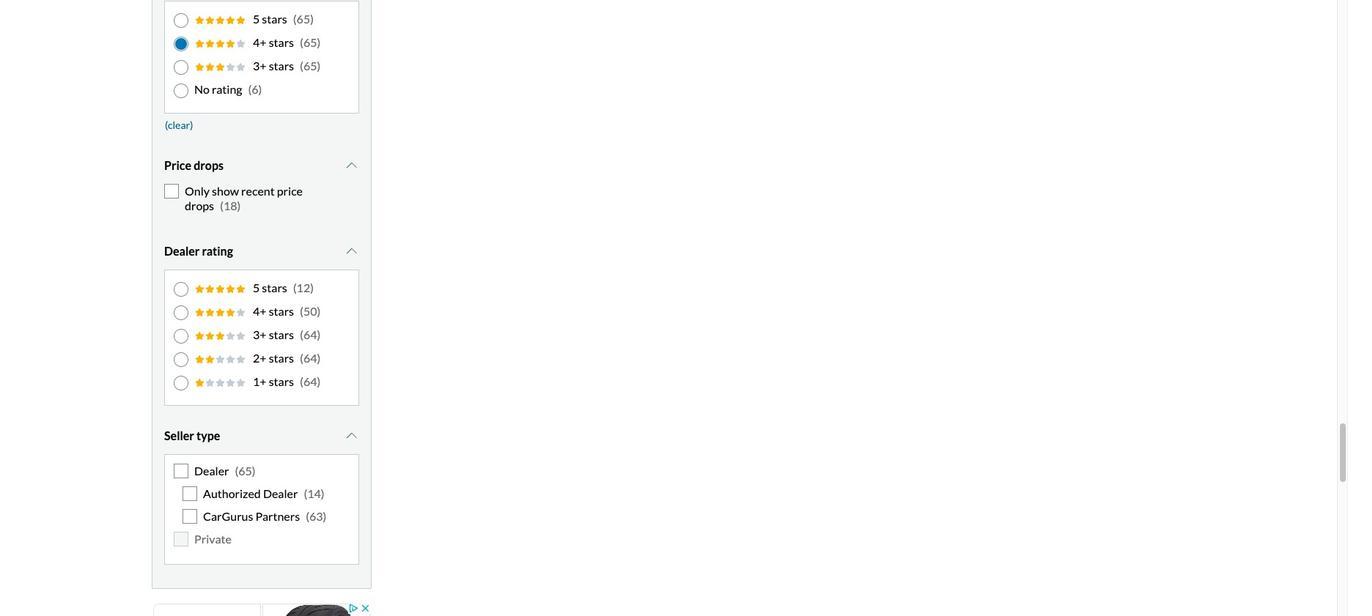 Task type: vqa. For each thing, say whether or not it's contained in the screenshot.
5 related to (12)
yes



Task type: describe. For each thing, give the bounding box(es) containing it.
authorized dealer (14)
[[203, 487, 324, 501]]

price
[[277, 184, 303, 198]]

2+ stars
[[253, 351, 294, 365]]

3+ stars for (64)
[[253, 328, 294, 342]]

rating for no
[[212, 82, 242, 96]]

4+ stars for (65)
[[253, 36, 294, 49]]

private
[[194, 533, 232, 546]]

(14)
[[304, 487, 324, 501]]

5 for (65)
[[253, 12, 260, 26]]

2 vertical spatial dealer
[[263, 487, 298, 501]]

dealer rating button
[[164, 233, 359, 270]]

3+ stars for (6)
[[253, 59, 294, 73]]

dealer rating
[[164, 244, 233, 258]]

recent
[[241, 184, 275, 198]]

only
[[185, 184, 210, 198]]

5 for (12)
[[253, 281, 260, 295]]

(65) for 3+ stars
[[300, 59, 321, 73]]

seller type
[[164, 429, 220, 443]]

1+ stars
[[253, 375, 294, 388]]

chevron down image for drops
[[345, 160, 359, 172]]

seller type button
[[164, 418, 359, 454]]

(64) for 2+ stars
[[300, 351, 321, 365]]

price drops
[[164, 159, 224, 173]]

chevron down image
[[345, 430, 359, 442]]

3+ for (6)
[[253, 59, 267, 73]]

5 stars for (12)
[[253, 281, 287, 295]]

3+ for (64)
[[253, 328, 267, 342]]

advertisement region
[[152, 602, 372, 617]]

dealer for dealer (65)
[[194, 464, 229, 478]]

(50)
[[300, 304, 321, 318]]

authorized
[[203, 487, 261, 501]]

5 stars for (65)
[[253, 12, 287, 26]]

no rating (6)
[[194, 82, 262, 96]]



Task type: locate. For each thing, give the bounding box(es) containing it.
1 5 from the top
[[253, 12, 260, 26]]

5
[[253, 12, 260, 26], [253, 281, 260, 295]]

(clear) button
[[164, 114, 194, 136]]

stars
[[262, 12, 287, 26], [269, 36, 294, 49], [269, 59, 294, 73], [262, 281, 287, 295], [269, 304, 294, 318], [269, 328, 294, 342], [269, 351, 294, 365], [269, 375, 294, 388]]

dealer up authorized at bottom left
[[194, 464, 229, 478]]

4+
[[253, 36, 267, 49], [253, 304, 267, 318]]

show
[[212, 184, 239, 198]]

chevron down image inside price drops dropdown button
[[345, 160, 359, 172]]

rating down '(18)' in the top of the page
[[202, 244, 233, 258]]

3+ up 2+
[[253, 328, 267, 342]]

dealer
[[164, 244, 200, 258], [194, 464, 229, 478], [263, 487, 298, 501]]

(64) down (50)
[[300, 328, 321, 342]]

(18)
[[220, 198, 241, 212]]

chevron down image inside dealer rating dropdown button
[[345, 245, 359, 257]]

drops down only
[[185, 198, 214, 212]]

4+ up 2+
[[253, 304, 267, 318]]

(64) for 1+ stars
[[300, 375, 321, 388]]

4+ stars
[[253, 36, 294, 49], [253, 304, 294, 318]]

no
[[194, 82, 210, 96]]

2 chevron down image from the top
[[345, 245, 359, 257]]

0 vertical spatial 3+
[[253, 59, 267, 73]]

partners
[[256, 510, 300, 524]]

(63)
[[306, 510, 326, 524]]

dealer down only
[[164, 244, 200, 258]]

seller
[[164, 429, 194, 443]]

4+ for (65)
[[253, 36, 267, 49]]

1 vertical spatial 4+
[[253, 304, 267, 318]]

0 vertical spatial 5 stars
[[253, 12, 287, 26]]

2 (64) from the top
[[300, 351, 321, 365]]

dealer (65)
[[194, 464, 256, 478]]

rating
[[212, 82, 242, 96], [202, 244, 233, 258]]

1 3+ from the top
[[253, 59, 267, 73]]

3+ stars
[[253, 59, 294, 73], [253, 328, 294, 342]]

0 vertical spatial 4+
[[253, 36, 267, 49]]

drops inside the only show recent price drops
[[185, 198, 214, 212]]

(65) for 5 stars
[[293, 12, 314, 26]]

1 vertical spatial 5 stars
[[253, 281, 287, 295]]

4+ up '(6)'
[[253, 36, 267, 49]]

1 vertical spatial 5
[[253, 281, 260, 295]]

2 5 from the top
[[253, 281, 260, 295]]

(64) right 2+ stars
[[300, 351, 321, 365]]

5 stars
[[253, 12, 287, 26], [253, 281, 287, 295]]

cargurus
[[203, 510, 253, 524]]

2 4+ from the top
[[253, 304, 267, 318]]

3+
[[253, 59, 267, 73], [253, 328, 267, 342]]

2 3+ from the top
[[253, 328, 267, 342]]

drops up only
[[194, 159, 224, 173]]

dealer inside dropdown button
[[164, 244, 200, 258]]

1 4+ from the top
[[253, 36, 267, 49]]

1 4+ stars from the top
[[253, 36, 294, 49]]

4+ for (12)
[[253, 304, 267, 318]]

(64)
[[300, 328, 321, 342], [300, 351, 321, 365], [300, 375, 321, 388]]

0 vertical spatial drops
[[194, 159, 224, 173]]

4+ stars left (50)
[[253, 304, 294, 318]]

(12)
[[293, 281, 314, 295]]

2+
[[253, 351, 267, 365]]

0 vertical spatial 5
[[253, 12, 260, 26]]

1 5 stars from the top
[[253, 12, 287, 26]]

cargurus partners (63)
[[203, 510, 326, 524]]

1 vertical spatial 3+
[[253, 328, 267, 342]]

0 vertical spatial chevron down image
[[345, 160, 359, 172]]

type
[[196, 429, 220, 443]]

1 vertical spatial drops
[[185, 198, 214, 212]]

3+ stars up '(6)'
[[253, 59, 294, 73]]

2 5 stars from the top
[[253, 281, 287, 295]]

5 stars up '(6)'
[[253, 12, 287, 26]]

price
[[164, 159, 191, 173]]

1 3+ stars from the top
[[253, 59, 294, 73]]

2 3+ stars from the top
[[253, 328, 294, 342]]

price drops button
[[164, 148, 359, 184]]

(6)
[[248, 82, 262, 96]]

1 vertical spatial (64)
[[300, 351, 321, 365]]

0 vertical spatial rating
[[212, 82, 242, 96]]

dealer up partners
[[263, 487, 298, 501]]

1 (64) from the top
[[300, 328, 321, 342]]

rating for dealer
[[202, 244, 233, 258]]

2 vertical spatial (64)
[[300, 375, 321, 388]]

4+ stars for (12)
[[253, 304, 294, 318]]

rating inside dropdown button
[[202, 244, 233, 258]]

1 vertical spatial 4+ stars
[[253, 304, 294, 318]]

chevron down image
[[345, 160, 359, 172], [345, 245, 359, 257]]

4+ stars up '(6)'
[[253, 36, 294, 49]]

chevron down image for rating
[[345, 245, 359, 257]]

(clear)
[[165, 119, 193, 131]]

1 chevron down image from the top
[[345, 160, 359, 172]]

3+ up '(6)'
[[253, 59, 267, 73]]

only show recent price drops
[[185, 184, 303, 212]]

1 vertical spatial rating
[[202, 244, 233, 258]]

1+
[[253, 375, 267, 388]]

5 down dealer rating dropdown button
[[253, 281, 260, 295]]

1 vertical spatial 3+ stars
[[253, 328, 294, 342]]

5 stars left the (12)
[[253, 281, 287, 295]]

2 4+ stars from the top
[[253, 304, 294, 318]]

(64) for 3+ stars
[[300, 328, 321, 342]]

0 vertical spatial dealer
[[164, 244, 200, 258]]

rating right no
[[212, 82, 242, 96]]

1 vertical spatial chevron down image
[[345, 245, 359, 257]]

5 up '(6)'
[[253, 12, 260, 26]]

3+ stars up 2+ stars
[[253, 328, 294, 342]]

(65)
[[293, 12, 314, 26], [300, 36, 321, 49], [300, 59, 321, 73], [235, 464, 256, 478]]

drops
[[194, 159, 224, 173], [185, 198, 214, 212]]

0 vertical spatial 4+ stars
[[253, 36, 294, 49]]

(65) for 4+ stars
[[300, 36, 321, 49]]

dealer for dealer rating
[[164, 244, 200, 258]]

0 vertical spatial (64)
[[300, 328, 321, 342]]

1 vertical spatial dealer
[[194, 464, 229, 478]]

3 (64) from the top
[[300, 375, 321, 388]]

(64) right 1+ stars in the bottom left of the page
[[300, 375, 321, 388]]

0 vertical spatial 3+ stars
[[253, 59, 294, 73]]

drops inside dropdown button
[[194, 159, 224, 173]]



